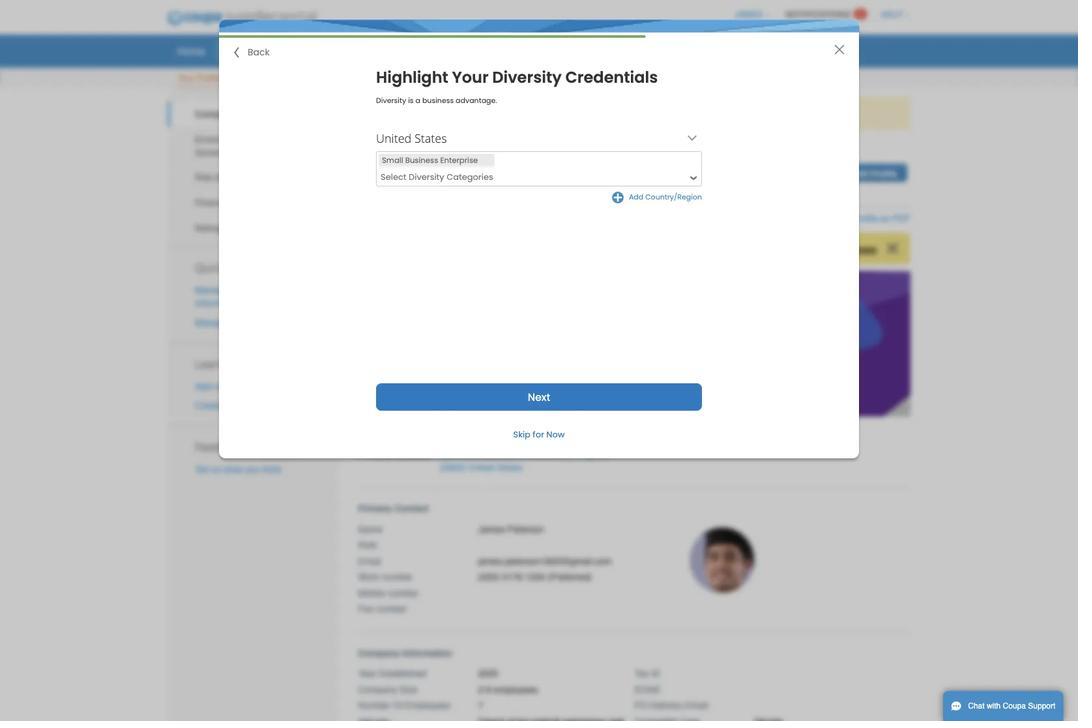 Task type: describe. For each thing, give the bounding box(es) containing it.
quick
[[195, 260, 224, 275]]

small business enterprise option
[[379, 154, 482, 167]]

manage legal entities link
[[195, 317, 281, 328]]

performance for financial performance
[[234, 198, 286, 208]]

Select Diversity Categories text field
[[378, 168, 686, 185]]

tell us what you think button
[[195, 463, 282, 476]]

download profile as pdf
[[809, 213, 911, 224]]

close image inside highlight your diversity credentials 'dialog'
[[835, 44, 845, 55]]

(preferred)
[[548, 572, 592, 583]]

2 horizontal spatial diversity
[[493, 67, 562, 88]]

company profile link
[[168, 101, 339, 127]]

virginia,
[[577, 450, 610, 460]]

profile for company profile
[[239, 109, 268, 119]]

a inside 'dialog'
[[416, 95, 421, 106]]

1 horizontal spatial email
[[686, 701, 709, 711]]

1 vertical spatial peterson
[[508, 524, 544, 535]]

number for fax number
[[376, 604, 407, 615]]

james peterson banner
[[354, 143, 925, 489]]

small
[[382, 155, 404, 166]]

primary contact
[[358, 504, 429, 514]]

next
[[528, 390, 551, 404]]

complete process
[[803, 245, 877, 254]]

risk & compliance link
[[168, 165, 339, 190]]

home link
[[169, 41, 214, 61]]

governance
[[195, 147, 245, 158]]

home
[[177, 44, 205, 57]]

fax
[[358, 604, 374, 615]]

highlight your diversity credentials dialog
[[219, 20, 860, 459]]

& for references
[[229, 223, 235, 233]]

process
[[844, 245, 877, 254]]

coupa
[[1004, 702, 1027, 711]]

9
[[487, 685, 492, 695]]

for
[[533, 429, 545, 441]]

size
[[400, 685, 418, 695]]

information
[[195, 298, 240, 309]]

peterson inside james peterson banner
[[483, 159, 556, 180]]

edit
[[853, 168, 869, 178]]

premium support link
[[310, 70, 377, 87]]

company for company profile
[[195, 109, 237, 119]]

support inside button
[[1029, 702, 1056, 711]]

company for company information
[[358, 648, 400, 659]]

highlight
[[376, 67, 449, 88]]

environmental, social, governance & diversity
[[195, 134, 291, 158]]

profile
[[286, 400, 311, 411]]

background image
[[358, 271, 911, 417]]

address
[[395, 450, 431, 460]]

your profile
[[177, 73, 221, 83]]

company information
[[358, 648, 453, 659]]

payment
[[231, 285, 266, 296]]

duns
[[635, 685, 661, 695]]

company for company size
[[358, 685, 398, 695]]

create a discoverable profile link
[[195, 400, 311, 411]]

business performance
[[590, 44, 692, 57]]

283 creekside lane, winchester, virginia, 22602 united states
[[440, 450, 610, 473]]

creekside
[[458, 450, 499, 460]]

& for compliance
[[215, 172, 221, 183]]

skip for now
[[514, 429, 565, 441]]

edit profile link
[[843, 164, 908, 182]]

as
[[881, 213, 890, 224]]

ratings
[[195, 223, 226, 233]]

tell us what you think
[[195, 464, 282, 475]]

profile left progress
[[702, 149, 728, 159]]

financial performance
[[195, 198, 286, 208]]

james.peterson1902@gmail.com
[[478, 556, 612, 567]]

add more customers link
[[195, 381, 279, 392]]

1 horizontal spatial business
[[590, 44, 630, 57]]

environmental,
[[195, 134, 256, 144]]

edit profile
[[853, 168, 898, 178]]

0 vertical spatial support
[[347, 73, 376, 83]]

enterprise
[[441, 155, 478, 166]]

manage for manage payment information
[[195, 285, 228, 296]]

(020) 4176 1234 (preferred)
[[478, 572, 592, 583]]

what
[[223, 464, 243, 475]]

coupa supplier portal image
[[158, 2, 326, 35]]

states inside highlight your diversity credentials 'dialog'
[[415, 130, 447, 146]]

risk
[[195, 172, 213, 183]]

united inside 283 creekside lane, winchester, virginia, 22602 united states
[[468, 463, 495, 473]]

283
[[440, 450, 456, 460]]

risk & compliance
[[195, 172, 272, 183]]

sourcing
[[711, 44, 751, 57]]

country/region
[[646, 192, 703, 202]]

highlight your diversity credentials
[[376, 67, 658, 88]]

center
[[243, 356, 277, 371]]

employees
[[406, 701, 451, 711]]

premium support
[[310, 73, 376, 83]]

back
[[248, 46, 270, 59]]

1 vertical spatial james
[[478, 524, 505, 535]]

pdf
[[893, 213, 911, 224]]

0 horizontal spatial your
[[177, 73, 195, 83]]

financial
[[195, 198, 232, 208]]

manage legal entities
[[195, 317, 281, 328]]

sourcing link
[[703, 41, 760, 61]]

manage payment information
[[195, 285, 266, 309]]

winchester,
[[527, 450, 575, 460]]

year established
[[358, 669, 427, 679]]

4176
[[502, 572, 523, 583]]

more
[[214, 381, 235, 392]]

advantage.
[[456, 95, 497, 106]]

primary address
[[358, 450, 431, 460]]

1 vertical spatial a
[[225, 400, 230, 411]]

james inside banner
[[424, 159, 478, 180]]

po delivery email
[[635, 701, 709, 711]]

profile for edit profile
[[871, 168, 898, 178]]

manage payment information link
[[195, 285, 266, 309]]

id
[[652, 669, 661, 679]]

profile link
[[216, 41, 263, 61]]

1 vertical spatial james peterson
[[478, 524, 544, 535]]

number
[[358, 701, 391, 711]]

customers
[[237, 381, 279, 392]]

number for mobile number
[[388, 588, 419, 599]]



Task type: vqa. For each thing, say whether or not it's contained in the screenshot.
Fax
yes



Task type: locate. For each thing, give the bounding box(es) containing it.
1 horizontal spatial a
[[416, 95, 421, 106]]

james peterson image
[[358, 143, 411, 197]]

manage for manage legal entities
[[195, 317, 228, 328]]

& inside risk & compliance link
[[215, 172, 221, 183]]

0 vertical spatial company
[[195, 109, 237, 119]]

profile inside 'link'
[[871, 168, 898, 178]]

company up the number
[[358, 685, 398, 695]]

name
[[358, 524, 383, 535]]

add for add more customers
[[195, 381, 211, 392]]

1 manage from the top
[[195, 285, 228, 296]]

profile down home link
[[197, 73, 221, 83]]

with
[[988, 702, 1001, 711]]

company inside "link"
[[195, 109, 237, 119]]

0 horizontal spatial business
[[406, 155, 439, 166]]

close image
[[835, 44, 845, 55], [887, 242, 899, 254]]

environmental, social, governance & diversity link
[[168, 127, 339, 165]]

add country/region
[[629, 192, 703, 202]]

2 vertical spatial diversity
[[256, 147, 291, 158]]

0 horizontal spatial support
[[347, 73, 376, 83]]

diversity up advantage.
[[493, 67, 562, 88]]

0 vertical spatial performance
[[633, 44, 692, 57]]

1234
[[525, 572, 546, 583]]

1 vertical spatial close image
[[887, 242, 899, 254]]

0 horizontal spatial states
[[415, 130, 447, 146]]

profile progress
[[702, 149, 767, 159]]

profile inside button
[[852, 213, 878, 224]]

0 vertical spatial james peterson
[[424, 159, 556, 180]]

2 manage from the top
[[195, 317, 228, 328]]

united inside highlight your diversity credentials 'dialog'
[[376, 130, 412, 146]]

legal
[[231, 317, 250, 328]]

mobile
[[358, 588, 385, 599]]

tell
[[195, 464, 209, 475]]

0 horizontal spatial email
[[358, 556, 381, 567]]

your down home link
[[177, 73, 195, 83]]

chat
[[969, 702, 985, 711]]

next button
[[376, 384, 703, 411]]

complete
[[803, 245, 842, 254]]

0 vertical spatial united
[[376, 130, 412, 146]]

2 vertical spatial company
[[358, 685, 398, 695]]

number
[[382, 572, 413, 583], [388, 588, 419, 599], [376, 604, 407, 615]]

1 vertical spatial diversity
[[376, 95, 407, 106]]

small business enterprise
[[382, 155, 478, 166]]

manage down information
[[195, 317, 228, 328]]

email
[[358, 556, 381, 567], [686, 701, 709, 711]]

1 vertical spatial states
[[497, 463, 523, 473]]

1 horizontal spatial performance
[[633, 44, 692, 57]]

number down work number
[[388, 588, 419, 599]]

support right coupa
[[1029, 702, 1056, 711]]

2 horizontal spatial &
[[247, 147, 253, 158]]

0 vertical spatial states
[[415, 130, 447, 146]]

us
[[211, 464, 221, 475]]

download profile as pdf button
[[809, 212, 911, 225]]

0 vertical spatial manage
[[195, 285, 228, 296]]

james peterson inside james peterson banner
[[424, 159, 556, 180]]

diversity is a business advantage.
[[376, 95, 497, 106]]

1 vertical spatial email
[[686, 701, 709, 711]]

performance up credentials
[[633, 44, 692, 57]]

1 horizontal spatial support
[[1029, 702, 1056, 711]]

1 vertical spatial &
[[215, 172, 221, 183]]

1 primary from the top
[[358, 450, 392, 460]]

0 horizontal spatial james
[[424, 159, 478, 180]]

manage inside manage payment information
[[195, 285, 228, 296]]

progress bar
[[219, 35, 646, 38]]

2 vertical spatial number
[[376, 604, 407, 615]]

number of employees
[[358, 701, 451, 711]]

skip
[[514, 429, 531, 441]]

back button
[[235, 46, 270, 59]]

profile for download profile as pdf
[[852, 213, 878, 224]]

number down "mobile number" at the bottom of page
[[376, 604, 407, 615]]

james down united states
[[424, 159, 478, 180]]

0 vertical spatial james
[[424, 159, 478, 180]]

entities
[[252, 317, 281, 328]]

1 horizontal spatial diversity
[[376, 95, 407, 106]]

1 vertical spatial number
[[388, 588, 419, 599]]

united
[[376, 130, 412, 146], [468, 463, 495, 473]]

discoverable
[[233, 400, 284, 411]]

business inside "option"
[[406, 155, 439, 166]]

lane,
[[502, 450, 525, 460]]

0 vertical spatial peterson
[[483, 159, 556, 180]]

setup link
[[820, 41, 863, 61]]

& right ratings
[[229, 223, 235, 233]]

ratings & references
[[195, 223, 284, 233]]

business down united states
[[406, 155, 439, 166]]

0 horizontal spatial united
[[376, 130, 412, 146]]

number for work number
[[382, 572, 413, 583]]

& right risk
[[215, 172, 221, 183]]

skip for now button
[[503, 424, 576, 446]]

0 horizontal spatial close image
[[835, 44, 845, 55]]

add
[[629, 192, 644, 202], [195, 381, 211, 392]]

business up credentials
[[590, 44, 630, 57]]

& inside environmental, social, governance & diversity
[[247, 147, 253, 158]]

0 vertical spatial primary
[[358, 450, 392, 460]]

social,
[[258, 134, 286, 144]]

premium
[[310, 73, 344, 83]]

support right the premium
[[347, 73, 376, 83]]

download
[[809, 213, 850, 224]]

add country/region button
[[612, 192, 703, 207]]

progress bar inside highlight your diversity credentials 'dialog'
[[219, 35, 646, 38]]

feedback
[[195, 439, 244, 455]]

performance up references
[[234, 198, 286, 208]]

add more customers
[[195, 381, 279, 392]]

states up small business enterprise
[[415, 130, 447, 146]]

united down creekside
[[468, 463, 495, 473]]

0 vertical spatial number
[[382, 572, 413, 583]]

primary left 'address'
[[358, 450, 392, 460]]

primary inside james peterson banner
[[358, 450, 392, 460]]

1 horizontal spatial &
[[229, 223, 235, 233]]

&
[[247, 147, 253, 158], [215, 172, 221, 183], [229, 223, 235, 233]]

primary for primary address
[[358, 450, 392, 460]]

peterson right enterprise
[[483, 159, 556, 180]]

peterson up james.peterson1902@gmail.com
[[508, 524, 544, 535]]

close image inside complete process link
[[887, 242, 899, 254]]

you
[[245, 464, 260, 475]]

0 vertical spatial a
[[416, 95, 421, 106]]

primary up name
[[358, 504, 392, 514]]

chat with coupa support
[[969, 702, 1056, 711]]

alert
[[358, 97, 911, 130]]

primary contact image
[[690, 527, 755, 594]]

company profile
[[195, 109, 268, 119]]

work number
[[358, 572, 413, 583]]

0 vertical spatial close image
[[835, 44, 845, 55]]

1 vertical spatial business
[[406, 155, 439, 166]]

diversity inside environmental, social, governance & diversity
[[256, 147, 291, 158]]

1 horizontal spatial close image
[[887, 242, 899, 254]]

email up work at the left bottom
[[358, 556, 381, 567]]

your inside 'dialog'
[[452, 67, 489, 88]]

1 vertical spatial support
[[1029, 702, 1056, 711]]

& inside ratings & references link
[[229, 223, 235, 233]]

2-9 employees
[[478, 685, 538, 695]]

tax
[[635, 669, 649, 679]]

established
[[379, 669, 427, 679]]

1 vertical spatial united
[[468, 463, 495, 473]]

diversity down the social,
[[256, 147, 291, 158]]

diversity left "is"
[[376, 95, 407, 106]]

1 horizontal spatial states
[[497, 463, 523, 473]]

0 vertical spatial &
[[247, 147, 253, 158]]

1 horizontal spatial james
[[478, 524, 505, 535]]

chat with coupa support button
[[944, 691, 1064, 721]]

work
[[358, 572, 380, 583]]

think
[[263, 464, 282, 475]]

number up "mobile number" at the bottom of page
[[382, 572, 413, 583]]

email right delivery on the right of the page
[[686, 701, 709, 711]]

0 horizontal spatial a
[[225, 400, 230, 411]]

states
[[415, 130, 447, 146], [497, 463, 523, 473]]

manage up information
[[195, 285, 228, 296]]

your up advantage.
[[452, 67, 489, 88]]

performance inside financial performance link
[[234, 198, 286, 208]]

performance inside "business performance" link
[[633, 44, 692, 57]]

company up environmental,
[[195, 109, 237, 119]]

po
[[635, 701, 648, 711]]

add inside popup button
[[629, 192, 644, 202]]

2 primary from the top
[[358, 504, 392, 514]]

learning
[[195, 356, 240, 371]]

tax id duns
[[635, 669, 661, 695]]

business performance link
[[581, 41, 700, 61]]

states inside 283 creekside lane, winchester, virginia, 22602 united states
[[497, 463, 523, 473]]

0 horizontal spatial &
[[215, 172, 221, 183]]

contact
[[395, 504, 429, 514]]

business
[[423, 95, 454, 106]]

0 vertical spatial business
[[590, 44, 630, 57]]

7
[[478, 701, 484, 711]]

performance for business performance
[[633, 44, 692, 57]]

1 vertical spatial manage
[[195, 317, 228, 328]]

james
[[424, 159, 478, 180], [478, 524, 505, 535]]

0 vertical spatial add
[[629, 192, 644, 202]]

1 vertical spatial company
[[358, 648, 400, 659]]

of
[[393, 701, 403, 711]]

a right "is"
[[416, 95, 421, 106]]

add up create
[[195, 381, 211, 392]]

role
[[358, 540, 377, 551]]

2 vertical spatial &
[[229, 223, 235, 233]]

james up (020)
[[478, 524, 505, 535]]

0 horizontal spatial diversity
[[256, 147, 291, 158]]

1 vertical spatial primary
[[358, 504, 392, 514]]

0 horizontal spatial performance
[[234, 198, 286, 208]]

employees
[[494, 685, 538, 695]]

business
[[590, 44, 630, 57], [406, 155, 439, 166]]

united up small
[[376, 130, 412, 146]]

1 horizontal spatial your
[[452, 67, 489, 88]]

profile inside "link"
[[239, 109, 268, 119]]

1 horizontal spatial united
[[468, 463, 495, 473]]

setup
[[828, 44, 855, 57]]

profile for your profile
[[197, 73, 221, 83]]

create a discoverable profile
[[195, 400, 311, 411]]

company up year
[[358, 648, 400, 659]]

compliance
[[224, 172, 272, 183]]

profile left as
[[852, 213, 878, 224]]

0 horizontal spatial add
[[195, 381, 211, 392]]

create
[[195, 400, 222, 411]]

0 vertical spatial email
[[358, 556, 381, 567]]

(020)
[[478, 572, 500, 583]]

performance
[[633, 44, 692, 57], [234, 198, 286, 208]]

1 vertical spatial add
[[195, 381, 211, 392]]

profile down coupa supplier portal image
[[225, 44, 254, 57]]

2020
[[478, 669, 499, 679]]

a right create
[[225, 400, 230, 411]]

primary for primary contact
[[358, 504, 392, 514]]

1 vertical spatial performance
[[234, 198, 286, 208]]

profile right edit at the right of page
[[871, 168, 898, 178]]

1 horizontal spatial add
[[629, 192, 644, 202]]

states down lane,
[[497, 463, 523, 473]]

quick links
[[195, 260, 253, 275]]

& up compliance
[[247, 147, 253, 158]]

add left country/region
[[629, 192, 644, 202]]

add for add country/region
[[629, 192, 644, 202]]

profile up the social,
[[239, 109, 268, 119]]

0 vertical spatial diversity
[[493, 67, 562, 88]]

credentials
[[566, 67, 658, 88]]



